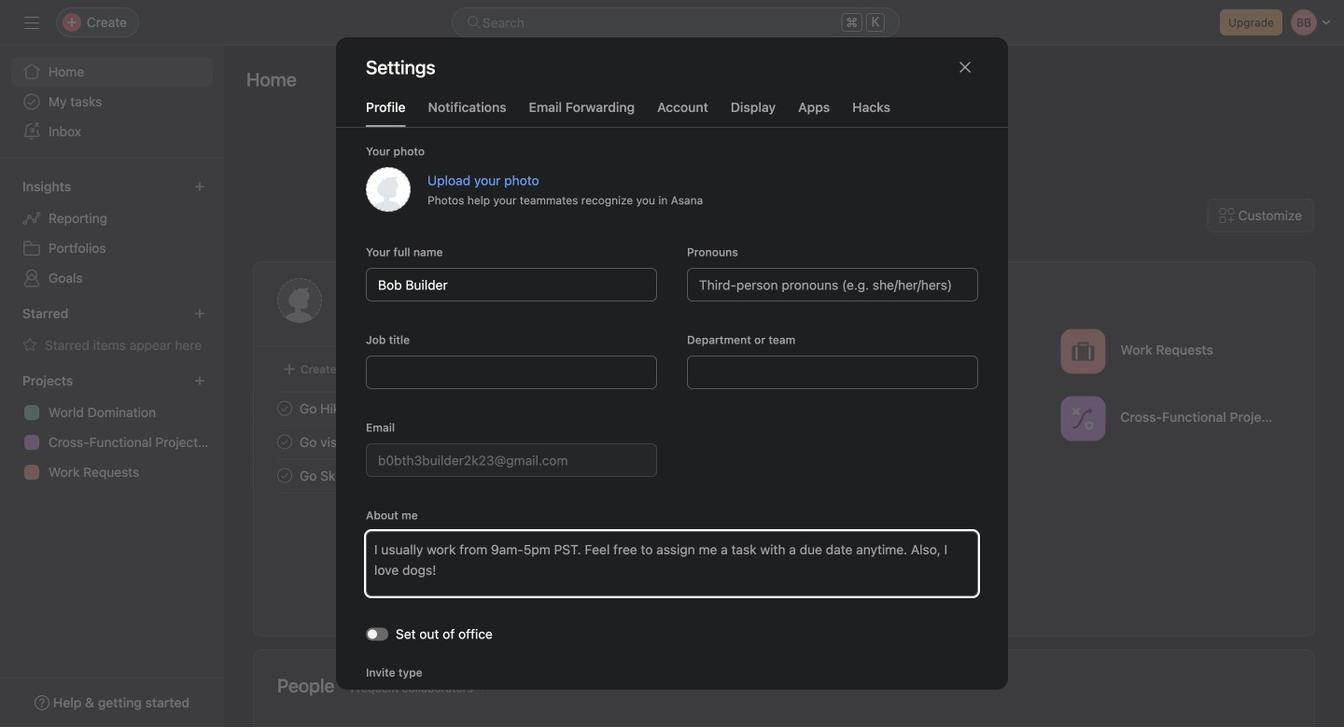Task type: vqa. For each thing, say whether or not it's contained in the screenshot.
Octopus Specimen for Template I
no



Task type: describe. For each thing, give the bounding box(es) containing it.
projects element
[[0, 364, 224, 491]]

upload new photo image
[[366, 167, 411, 212]]

close this dialog image
[[958, 60, 973, 75]]

mark complete image for mark complete option
[[273, 431, 296, 453]]

starred element
[[0, 297, 224, 364]]

add profile photo image
[[277, 278, 322, 323]]



Task type: locate. For each thing, give the bounding box(es) containing it.
0 vertical spatial mark complete image
[[273, 397, 296, 420]]

mark complete image up mark complete image
[[273, 431, 296, 453]]

Mark complete checkbox
[[273, 431, 296, 453]]

global element
[[0, 46, 224, 158]]

mark complete image up mark complete option
[[273, 397, 296, 420]]

switch
[[366, 627, 388, 641]]

None text field
[[366, 268, 657, 301], [366, 443, 657, 477], [366, 268, 657, 301], [366, 443, 657, 477]]

1 vertical spatial mark complete image
[[273, 431, 296, 453]]

I usually work from 9am-5pm PST. Feel free to assign me a task with a due date anytime. Also, I love dogs! text field
[[366, 531, 978, 596]]

hide sidebar image
[[24, 15, 39, 30]]

None text field
[[366, 356, 657, 389], [687, 356, 978, 389], [366, 356, 657, 389], [687, 356, 978, 389]]

1 vertical spatial mark complete checkbox
[[273, 464, 296, 487]]

Third-person pronouns (e.g. she/her/hers) text field
[[687, 268, 978, 301]]

settings tab list
[[336, 97, 1008, 128]]

insights element
[[0, 170, 224, 297]]

0 vertical spatial mark complete checkbox
[[273, 397, 296, 420]]

mark complete image for 2nd mark complete checkbox from the bottom of the page
[[273, 397, 296, 420]]

Mark complete checkbox
[[273, 397, 296, 420], [273, 464, 296, 487]]

briefcase image
[[1072, 340, 1094, 363]]

2 mark complete checkbox from the top
[[273, 464, 296, 487]]

line_and_symbols image
[[1072, 407, 1094, 430]]

mark complete image
[[273, 464, 296, 487]]

2 mark complete image from the top
[[273, 431, 296, 453]]

1 mark complete image from the top
[[273, 397, 296, 420]]

mark complete checkbox up mark complete option
[[273, 397, 296, 420]]

mark complete checkbox down mark complete option
[[273, 464, 296, 487]]

mark complete image
[[273, 397, 296, 420], [273, 431, 296, 453]]

dialog
[[336, 37, 1008, 727]]

1 mark complete checkbox from the top
[[273, 397, 296, 420]]



